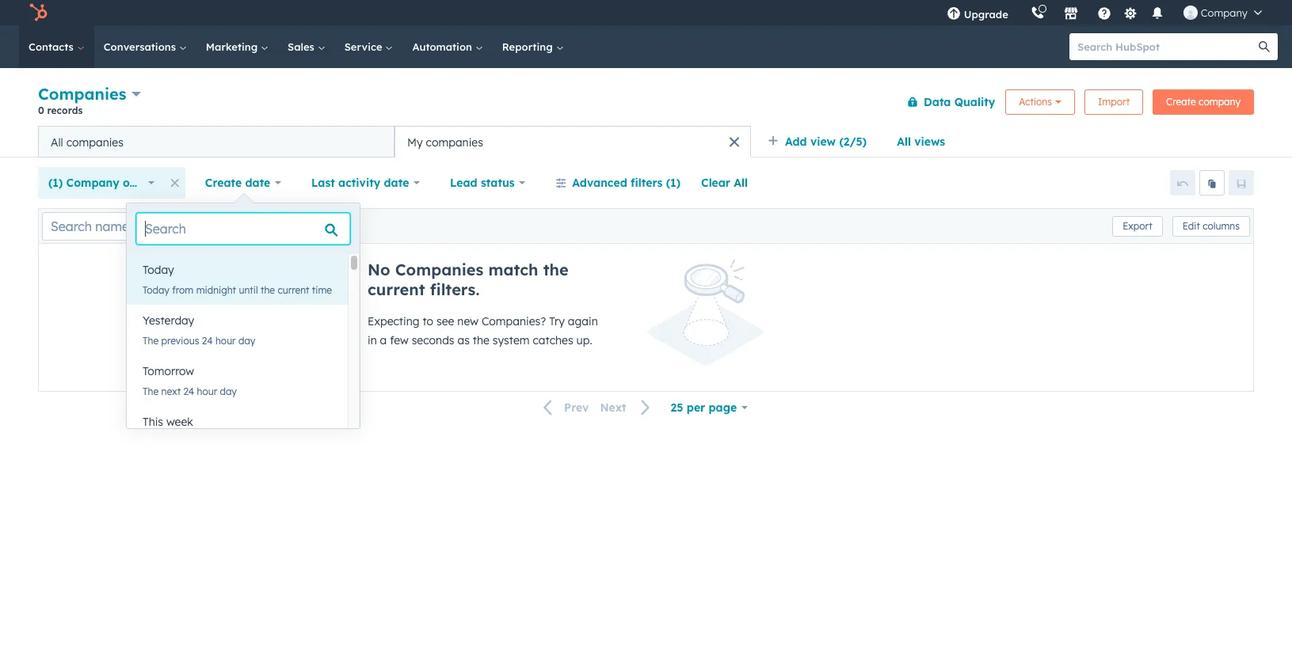 Task type: locate. For each thing, give the bounding box(es) containing it.
activity
[[338, 176, 381, 190]]

edit columns
[[1183, 220, 1240, 232]]

2 the from the top
[[143, 386, 159, 398]]

companies up (1) company owner popup button
[[66, 135, 124, 149]]

today
[[143, 263, 174, 277], [143, 285, 170, 296]]

create
[[1167, 95, 1197, 107], [205, 176, 242, 190]]

24 right previous
[[202, 335, 213, 347]]

companies inside 'button'
[[66, 135, 124, 149]]

notifications image
[[1151, 7, 1165, 21]]

1 horizontal spatial current
[[368, 280, 425, 300]]

company right jacob simon image
[[1201, 6, 1248, 19]]

list box
[[127, 254, 360, 457]]

help image
[[1097, 7, 1112, 21]]

create left company
[[1167, 95, 1197, 107]]

seconds
[[412, 334, 455, 348]]

clear
[[701, 176, 731, 190]]

companies
[[38, 84, 126, 104], [395, 260, 484, 280]]

status
[[481, 176, 515, 190]]

2 vertical spatial the
[[473, 334, 490, 348]]

day up this week button
[[220, 386, 237, 398]]

(1) company owner button
[[38, 167, 165, 199]]

companies up see at top left
[[395, 260, 484, 280]]

0 vertical spatial the
[[143, 335, 159, 347]]

create inside button
[[1167, 95, 1197, 107]]

date right activity
[[384, 176, 409, 190]]

tomorrow button
[[127, 356, 348, 388]]

1 (1) from the left
[[48, 176, 63, 190]]

companies?
[[482, 315, 546, 329]]

day inside yesterday the previous 24 hour day
[[238, 335, 255, 347]]

day for tomorrow
[[220, 386, 237, 398]]

0 horizontal spatial all
[[51, 135, 63, 149]]

today up "from"
[[143, 263, 174, 277]]

1 horizontal spatial companies
[[426, 135, 483, 149]]

menu
[[936, 0, 1274, 25]]

sales link
[[278, 25, 335, 68]]

0 horizontal spatial day
[[220, 386, 237, 398]]

lead status
[[450, 176, 515, 190]]

current inside no companies match the current filters.
[[368, 280, 425, 300]]

companies inside popup button
[[38, 84, 126, 104]]

next
[[600, 401, 627, 415]]

(2/5)
[[840, 135, 867, 149]]

hubspot link
[[19, 3, 59, 22]]

24 inside yesterday the previous 24 hour day
[[202, 335, 213, 347]]

24 right next
[[183, 386, 194, 398]]

quality
[[955, 95, 996, 109]]

create inside popup button
[[205, 176, 242, 190]]

1 horizontal spatial all
[[734, 176, 748, 190]]

filters.
[[430, 280, 480, 300]]

0 horizontal spatial companies
[[66, 135, 124, 149]]

1 horizontal spatial the
[[473, 334, 490, 348]]

1 horizontal spatial (1)
[[666, 176, 681, 190]]

the right 'match'
[[543, 260, 569, 280]]

Search search field
[[136, 213, 350, 245]]

companies
[[66, 135, 124, 149], [426, 135, 483, 149]]

1 the from the top
[[143, 335, 159, 347]]

0
[[38, 105, 44, 117]]

2 today from the top
[[143, 285, 170, 296]]

company
[[1201, 6, 1248, 19], [66, 176, 119, 190]]

tomorrow
[[143, 365, 194, 379]]

my
[[407, 135, 423, 149]]

(1) right filters
[[666, 176, 681, 190]]

create for create date
[[205, 176, 242, 190]]

2 (1) from the left
[[666, 176, 681, 190]]

0 vertical spatial hour
[[216, 335, 236, 347]]

1 horizontal spatial companies
[[395, 260, 484, 280]]

hour up tomorrow button
[[216, 335, 236, 347]]

import button
[[1085, 89, 1144, 115]]

all companies
[[51, 135, 124, 149]]

0 vertical spatial day
[[238, 335, 255, 347]]

day up tomorrow button
[[238, 335, 255, 347]]

menu containing company
[[936, 0, 1274, 25]]

all views
[[897, 135, 946, 149]]

notifications button
[[1144, 0, 1171, 25]]

0 horizontal spatial company
[[66, 176, 119, 190]]

marketing
[[206, 40, 261, 53]]

my companies button
[[395, 126, 751, 158]]

0 horizontal spatial date
[[245, 176, 271, 190]]

hour inside yesterday the previous 24 hour day
[[216, 335, 236, 347]]

automation
[[412, 40, 475, 53]]

no companies match the current filters.
[[368, 260, 569, 300]]

last
[[312, 176, 335, 190]]

companies right the my
[[426, 135, 483, 149]]

reporting
[[502, 40, 556, 53]]

1 vertical spatial hour
[[197, 386, 217, 398]]

hour right next
[[197, 386, 217, 398]]

1 today from the top
[[143, 263, 174, 277]]

companies button
[[38, 82, 141, 105]]

0 horizontal spatial current
[[278, 285, 309, 296]]

1 horizontal spatial company
[[1201, 6, 1248, 19]]

1 vertical spatial create
[[205, 176, 242, 190]]

company button
[[1174, 0, 1272, 25]]

company down the all companies
[[66, 176, 119, 190]]

clear all button
[[691, 167, 758, 199]]

today button
[[127, 254, 348, 286]]

companies inside button
[[426, 135, 483, 149]]

per
[[687, 401, 706, 415]]

settings link
[[1121, 4, 1141, 21]]

0 vertical spatial company
[[1201, 6, 1248, 19]]

again
[[568, 315, 598, 329]]

calling icon image
[[1031, 6, 1045, 21]]

Search HubSpot search field
[[1070, 33, 1264, 60]]

pagination navigation
[[534, 398, 661, 419]]

current left time
[[278, 285, 309, 296]]

the inside expecting to see new companies? try again in a few seconds as the system catches up.
[[473, 334, 490, 348]]

the right as
[[473, 334, 490, 348]]

companies up records
[[38, 84, 126, 104]]

all right 'clear'
[[734, 176, 748, 190]]

all inside 'button'
[[51, 135, 63, 149]]

add view (2/5) button
[[758, 126, 887, 158]]

no
[[368, 260, 390, 280]]

menu item
[[1020, 0, 1023, 25]]

all down 0 records
[[51, 135, 63, 149]]

prev button
[[534, 398, 595, 419]]

current up expecting
[[368, 280, 425, 300]]

the
[[543, 260, 569, 280], [261, 285, 275, 296], [473, 334, 490, 348]]

the left next
[[143, 386, 159, 398]]

the right until
[[261, 285, 275, 296]]

2 horizontal spatial the
[[543, 260, 569, 280]]

1 vertical spatial day
[[220, 386, 237, 398]]

until
[[239, 285, 258, 296]]

see
[[437, 315, 454, 329]]

2 companies from the left
[[426, 135, 483, 149]]

1 vertical spatial company
[[66, 176, 119, 190]]

0 vertical spatial create
[[1167, 95, 1197, 107]]

list box containing today
[[127, 254, 360, 457]]

all left views
[[897, 135, 911, 149]]

2 horizontal spatial all
[[897, 135, 911, 149]]

yesterday button
[[127, 305, 348, 337]]

0 horizontal spatial 24
[[183, 386, 194, 398]]

(1) inside button
[[666, 176, 681, 190]]

0 vertical spatial 24
[[202, 335, 213, 347]]

upgrade
[[964, 8, 1009, 21]]

1 horizontal spatial 24
[[202, 335, 213, 347]]

0 vertical spatial companies
[[38, 84, 126, 104]]

owner
[[123, 176, 157, 190]]

jacob simon image
[[1184, 6, 1198, 20]]

1 vertical spatial companies
[[395, 260, 484, 280]]

all for all companies
[[51, 135, 63, 149]]

hour inside tomorrow the next 24 hour day
[[197, 386, 217, 398]]

(1) down the all companies
[[48, 176, 63, 190]]

the inside no companies match the current filters.
[[543, 260, 569, 280]]

1 date from the left
[[245, 176, 271, 190]]

all
[[897, 135, 911, 149], [51, 135, 63, 149], [734, 176, 748, 190]]

match
[[489, 260, 539, 280]]

0 horizontal spatial companies
[[38, 84, 126, 104]]

1 horizontal spatial day
[[238, 335, 255, 347]]

today today from midnight until the current time
[[143, 263, 332, 296]]

1 horizontal spatial create
[[1167, 95, 1197, 107]]

1 companies from the left
[[66, 135, 124, 149]]

marketplaces image
[[1064, 7, 1078, 21]]

create down 'all companies' 'button'
[[205, 176, 242, 190]]

0 vertical spatial the
[[543, 260, 569, 280]]

0 horizontal spatial (1)
[[48, 176, 63, 190]]

records
[[47, 105, 83, 117]]

1 vertical spatial 24
[[183, 386, 194, 398]]

help button
[[1091, 0, 1118, 25]]

date
[[245, 176, 271, 190], [384, 176, 409, 190]]

2 date from the left
[[384, 176, 409, 190]]

companies for my companies
[[426, 135, 483, 149]]

day inside tomorrow the next 24 hour day
[[220, 386, 237, 398]]

a
[[380, 334, 387, 348]]

companies banner
[[38, 81, 1255, 126]]

reporting link
[[493, 25, 573, 68]]

1 horizontal spatial date
[[384, 176, 409, 190]]

1 vertical spatial the
[[143, 386, 159, 398]]

advanced
[[572, 176, 627, 190]]

1 vertical spatial today
[[143, 285, 170, 296]]

0 vertical spatial today
[[143, 263, 174, 277]]

date up search "search box"
[[245, 176, 271, 190]]

0 horizontal spatial create
[[205, 176, 242, 190]]

midnight
[[196, 285, 236, 296]]

today left "from"
[[143, 285, 170, 296]]

the down the yesterday at the top left of the page
[[143, 335, 159, 347]]

the inside tomorrow the next 24 hour day
[[143, 386, 159, 398]]

automation link
[[403, 25, 493, 68]]

contacts link
[[19, 25, 94, 68]]

the inside yesterday the previous 24 hour day
[[143, 335, 159, 347]]

day
[[238, 335, 255, 347], [220, 386, 237, 398]]

this week button
[[127, 407, 348, 438]]

create company
[[1167, 95, 1241, 107]]

1 vertical spatial the
[[261, 285, 275, 296]]

expecting to see new companies? try again in a few seconds as the system catches up.
[[368, 315, 598, 348]]

24 inside tomorrow the next 24 hour day
[[183, 386, 194, 398]]

0 horizontal spatial the
[[261, 285, 275, 296]]



Task type: describe. For each thing, give the bounding box(es) containing it.
export button
[[1113, 216, 1163, 237]]

as
[[458, 334, 470, 348]]

25
[[671, 401, 684, 415]]

lead
[[450, 176, 478, 190]]

week
[[166, 415, 193, 430]]

tomorrow the next 24 hour day
[[143, 365, 237, 398]]

current inside today today from midnight until the current time
[[278, 285, 309, 296]]

contacts
[[29, 40, 77, 53]]

settings image
[[1124, 7, 1138, 21]]

the inside today today from midnight until the current time
[[261, 285, 275, 296]]

search image
[[1259, 41, 1270, 52]]

previous
[[161, 335, 199, 347]]

0 records
[[38, 105, 83, 117]]

yesterday
[[143, 314, 194, 328]]

add
[[785, 135, 807, 149]]

to
[[423, 315, 434, 329]]

lead status button
[[440, 167, 536, 199]]

marketing link
[[196, 25, 278, 68]]

system
[[493, 334, 530, 348]]

from
[[172, 285, 194, 296]]

24 for yesterday
[[202, 335, 213, 347]]

the for yesterday
[[143, 335, 159, 347]]

catches
[[533, 334, 574, 348]]

next button
[[595, 398, 661, 419]]

create date
[[205, 176, 271, 190]]

data
[[924, 95, 951, 109]]

day for yesterday
[[238, 335, 255, 347]]

edit
[[1183, 220, 1201, 232]]

(1) company owner
[[48, 176, 157, 190]]

edit columns button
[[1173, 216, 1251, 237]]

create date button
[[195, 167, 292, 199]]

this week
[[143, 415, 193, 430]]

conversations
[[104, 40, 179, 53]]

prev
[[564, 401, 589, 415]]

conversations link
[[94, 25, 196, 68]]

sales
[[288, 40, 318, 53]]

hour for yesterday
[[216, 335, 236, 347]]

page
[[709, 401, 737, 415]]

search button
[[1251, 33, 1278, 60]]

this
[[143, 415, 163, 430]]

add view (2/5)
[[785, 135, 867, 149]]

hubspot image
[[29, 3, 48, 22]]

columns
[[1203, 220, 1240, 232]]

Search name, phone, or domain search field
[[42, 212, 235, 241]]

all companies button
[[38, 126, 395, 158]]

actions button
[[1006, 89, 1075, 115]]

25 per page
[[671, 401, 737, 415]]

in
[[368, 334, 377, 348]]

expecting
[[368, 315, 420, 329]]

create company button
[[1153, 89, 1255, 115]]

create for create company
[[1167, 95, 1197, 107]]

yesterday the previous 24 hour day
[[143, 314, 255, 347]]

up.
[[577, 334, 592, 348]]

few
[[390, 334, 409, 348]]

views
[[915, 135, 946, 149]]

service link
[[335, 25, 403, 68]]

(1) inside popup button
[[48, 176, 63, 190]]

my companies
[[407, 135, 483, 149]]

all inside button
[[734, 176, 748, 190]]

time
[[312, 285, 332, 296]]

last activity date button
[[301, 167, 430, 199]]

the for tomorrow
[[143, 386, 159, 398]]

export
[[1123, 220, 1153, 232]]

view
[[811, 135, 836, 149]]

24 for tomorrow
[[183, 386, 194, 398]]

companies for all companies
[[66, 135, 124, 149]]

data quality button
[[897, 86, 996, 118]]

hour for tomorrow
[[197, 386, 217, 398]]

25 per page button
[[661, 392, 758, 424]]

filters
[[631, 176, 663, 190]]

all for all views
[[897, 135, 911, 149]]

actions
[[1019, 95, 1052, 107]]

import
[[1098, 95, 1130, 107]]

last activity date
[[312, 176, 409, 190]]

advanced filters (1)
[[572, 176, 681, 190]]

upgrade image
[[947, 7, 961, 21]]

company
[[1199, 95, 1241, 107]]

clear all
[[701, 176, 748, 190]]

companies inside no companies match the current filters.
[[395, 260, 484, 280]]

calling icon button
[[1025, 2, 1051, 23]]

next
[[161, 386, 181, 398]]

all views link
[[887, 126, 956, 158]]

new
[[458, 315, 479, 329]]



Task type: vqa. For each thing, say whether or not it's contained in the screenshot.
2nd the The from the bottom
yes



